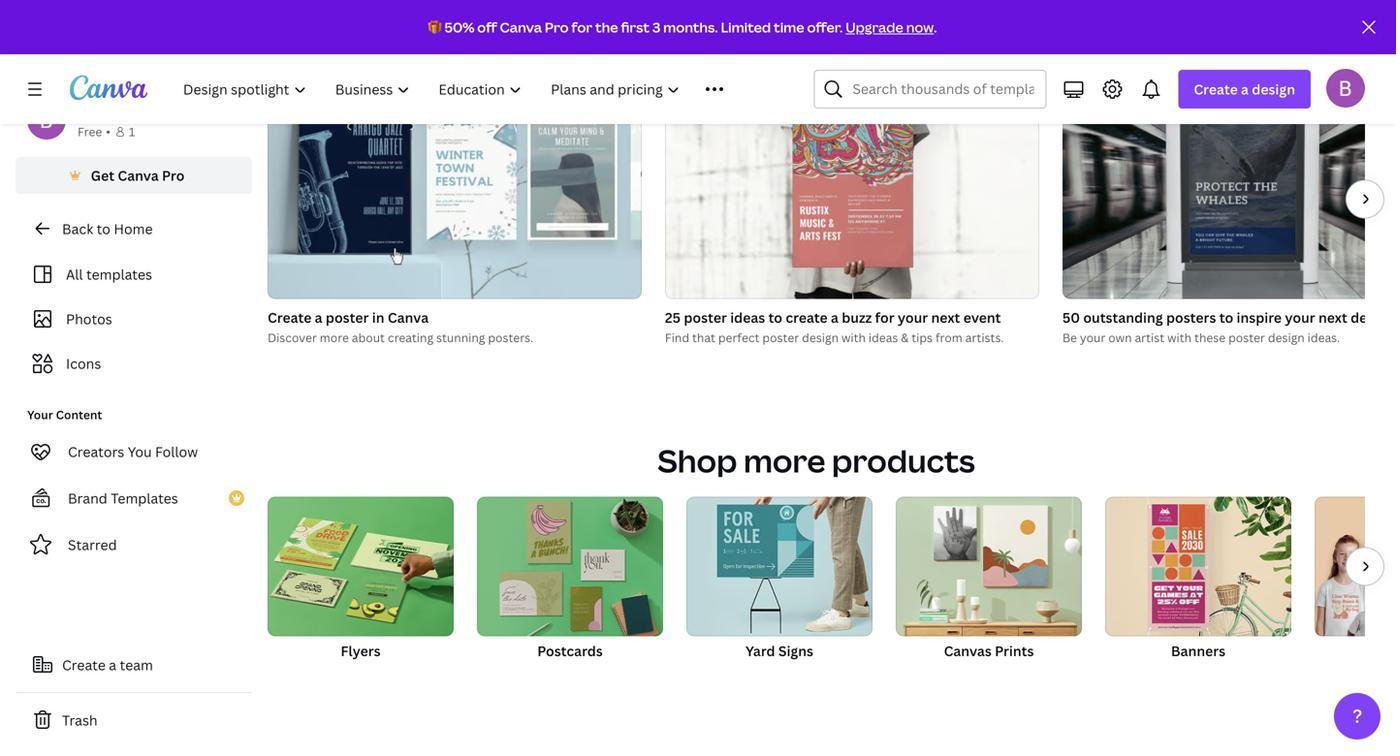Task type: locate. For each thing, give the bounding box(es) containing it.
1 horizontal spatial ideas
[[869, 330, 898, 346]]

with inside 25 poster ideas to create a buzz for your next event find that perfect poster design with ideas & tips from artists.
[[842, 330, 866, 346]]

poster up that
[[684, 308, 727, 327]]

flyers link
[[268, 497, 454, 681]]

from
[[936, 330, 963, 346]]

perfect
[[718, 330, 760, 346]]

canva up creating
[[388, 308, 429, 327]]

your
[[898, 308, 928, 327], [1285, 308, 1315, 327], [1080, 330, 1106, 346]]

now
[[906, 18, 934, 36]]

create inside "button"
[[62, 656, 106, 674]]

next inside 50 outstanding posters to inspire your next design be your own artist with these poster design ideas.
[[1319, 308, 1348, 327]]

to inside 25 poster ideas to create a buzz for your next event find that perfect poster design with ideas & tips from artists.
[[768, 308, 783, 327]]

create a design
[[1194, 80, 1295, 98]]

create a poster in canva image
[[268, 51, 642, 299]]

in
[[372, 308, 384, 327]]

1 horizontal spatial for
[[875, 308, 895, 327]]

1 horizontal spatial next
[[1319, 308, 1348, 327]]

create a team
[[62, 656, 153, 674]]

canva inside create a poster in canva discover more about creating stunning posters.
[[388, 308, 429, 327]]

1 horizontal spatial create
[[268, 308, 312, 327]]

None search field
[[814, 70, 1047, 109]]

0 vertical spatial canva
[[500, 18, 542, 36]]

the
[[595, 18, 618, 36]]

banners image
[[1105, 497, 1292, 637]]

discover
[[268, 330, 317, 346]]

you
[[128, 443, 152, 461]]

follow
[[155, 443, 198, 461]]

canva right off
[[500, 18, 542, 36]]

to for 25
[[768, 308, 783, 327]]

next up ideas.
[[1319, 308, 1348, 327]]

0 horizontal spatial pro
[[162, 166, 185, 185]]

to up these
[[1220, 308, 1234, 327]]

photos link
[[27, 301, 240, 337]]

1 vertical spatial canva
[[118, 166, 159, 185]]

poster down inspire
[[1229, 330, 1265, 346]]

1 vertical spatial create
[[268, 308, 312, 327]]

next
[[931, 308, 960, 327], [1319, 308, 1348, 327]]

for left the the
[[571, 18, 593, 36]]

25 poster ideas to create a buzz for your next event image
[[665, 51, 1039, 299]]

1 horizontal spatial canva
[[388, 308, 429, 327]]

a inside "button"
[[109, 656, 116, 674]]

all templates link
[[27, 256, 240, 293]]

creators you follow link
[[16, 432, 252, 471]]

prints
[[995, 642, 1034, 660]]

top level navigation element
[[171, 70, 767, 109], [171, 70, 767, 109]]

poster inside 50 outstanding posters to inspire your next design be your own artist with these poster design ideas.
[[1229, 330, 1265, 346]]

create for create a design
[[1194, 80, 1238, 98]]

months.
[[663, 18, 718, 36]]

find
[[665, 330, 689, 346]]

create inside create a poster in canva discover more about creating stunning posters.
[[268, 308, 312, 327]]

0 vertical spatial create
[[1194, 80, 1238, 98]]

create a design button
[[1178, 70, 1311, 109]]

canva inside button
[[118, 166, 159, 185]]

back to home link
[[16, 209, 252, 248]]

with down posters
[[1168, 330, 1192, 346]]

creating
[[388, 330, 434, 346]]

to for 50
[[1220, 308, 1234, 327]]

1 next from the left
[[931, 308, 960, 327]]

create inside dropdown button
[[1194, 80, 1238, 98]]

next up from
[[931, 308, 960, 327]]

0 horizontal spatial more
[[320, 330, 349, 346]]

with
[[842, 330, 866, 346], [1168, 330, 1192, 346]]

0 horizontal spatial canva
[[118, 166, 159, 185]]

upgrade now button
[[846, 18, 934, 36]]

2 horizontal spatial to
[[1220, 308, 1234, 327]]

pro left the the
[[545, 18, 569, 36]]

1 horizontal spatial to
[[768, 308, 783, 327]]

0 vertical spatial for
[[571, 18, 593, 36]]

back
[[62, 220, 93, 238]]

canva right get
[[118, 166, 159, 185]]

for right buzz
[[875, 308, 895, 327]]

about
[[352, 330, 385, 346]]

create
[[1194, 80, 1238, 98], [268, 308, 312, 327], [62, 656, 106, 674]]

to right 'back'
[[97, 220, 110, 238]]

offer.
[[807, 18, 843, 36]]

get canva pro
[[91, 166, 185, 185]]

to inside 50 outstanding posters to inspire your next design be your own artist with these poster design ideas.
[[1220, 308, 1234, 327]]

a inside create a poster in canva discover more about creating stunning posters.
[[315, 308, 322, 327]]

0 horizontal spatial your
[[898, 308, 928, 327]]

these
[[1195, 330, 1226, 346]]

poster up about
[[326, 308, 369, 327]]

more left about
[[320, 330, 349, 346]]

0 vertical spatial more
[[320, 330, 349, 346]]

🎁
[[428, 18, 442, 36]]

1 vertical spatial pro
[[162, 166, 185, 185]]

pro up the back to home link
[[162, 166, 185, 185]]

to inside the back to home link
[[97, 220, 110, 238]]

limited
[[721, 18, 771, 36]]

icons link
[[27, 345, 240, 382]]

your up &
[[898, 308, 928, 327]]

3
[[652, 18, 661, 36]]

with inside 50 outstanding posters to inspire your next design be your own artist with these poster design ideas.
[[1168, 330, 1192, 346]]

signs
[[779, 642, 814, 660]]

ideas
[[730, 308, 765, 327], [869, 330, 898, 346]]

2 vertical spatial create
[[62, 656, 106, 674]]

1 horizontal spatial your
[[1080, 330, 1106, 346]]

0 horizontal spatial with
[[842, 330, 866, 346]]

pro
[[545, 18, 569, 36], [162, 166, 185, 185]]

1 with from the left
[[842, 330, 866, 346]]

outstanding
[[1083, 308, 1163, 327]]

free •
[[78, 124, 110, 140]]

to
[[97, 220, 110, 238], [768, 308, 783, 327], [1220, 308, 1234, 327]]

canvas prints
[[944, 642, 1034, 660]]

starred link
[[16, 526, 252, 564]]

more
[[320, 330, 349, 346], [744, 440, 826, 482]]

create
[[786, 308, 828, 327]]

canvas
[[944, 642, 992, 660]]

ideas up perfect
[[730, 308, 765, 327]]

to left create on the right top of page
[[768, 308, 783, 327]]

your right be
[[1080, 330, 1106, 346]]

25
[[665, 308, 681, 327]]

next inside 25 poster ideas to create a buzz for your next event find that perfect poster design with ideas & tips from artists.
[[931, 308, 960, 327]]

with down the 25 poster ideas to create a buzz for your next event link
[[842, 330, 866, 346]]

a inside dropdown button
[[1241, 80, 1249, 98]]

poster
[[326, 308, 369, 327], [684, 308, 727, 327], [762, 330, 799, 346], [1229, 330, 1265, 346]]

1 horizontal spatial more
[[744, 440, 826, 482]]

your up ideas.
[[1285, 308, 1315, 327]]

1 horizontal spatial pro
[[545, 18, 569, 36]]

1 vertical spatial more
[[744, 440, 826, 482]]

for inside 25 poster ideas to create a buzz for your next event find that perfect poster design with ideas & tips from artists.
[[875, 308, 895, 327]]

0 horizontal spatial create
[[62, 656, 106, 674]]

postcards
[[537, 642, 603, 660]]

2 horizontal spatial canva
[[500, 18, 542, 36]]

a
[[1241, 80, 1249, 98], [315, 308, 322, 327], [831, 308, 839, 327], [109, 656, 116, 674]]

0 horizontal spatial ideas
[[730, 308, 765, 327]]

canva
[[500, 18, 542, 36], [118, 166, 159, 185], [388, 308, 429, 327]]

ideas left &
[[869, 330, 898, 346]]

all templates
[[66, 265, 152, 284]]

your content
[[27, 407, 102, 423]]

0 horizontal spatial next
[[931, 308, 960, 327]]

1 horizontal spatial with
[[1168, 330, 1192, 346]]

0 horizontal spatial to
[[97, 220, 110, 238]]

trash link
[[16, 701, 252, 740]]

a for design
[[1241, 80, 1249, 98]]

design inside 25 poster ideas to create a buzz for your next event find that perfect poster design with ideas & tips from artists.
[[802, 330, 839, 346]]

be
[[1063, 330, 1077, 346]]

2 horizontal spatial create
[[1194, 80, 1238, 98]]

2 vertical spatial canva
[[388, 308, 429, 327]]

canvas prints link
[[896, 497, 1082, 681]]

icons
[[66, 354, 101, 373]]

2 next from the left
[[1319, 308, 1348, 327]]

a for poster
[[315, 308, 322, 327]]

.
[[934, 18, 937, 36]]

for
[[571, 18, 593, 36], [875, 308, 895, 327]]

postcards link
[[477, 497, 663, 681]]

more right shop
[[744, 440, 826, 482]]

🎁 50% off canva pro for the first 3 months. limited time offer. upgrade now .
[[428, 18, 937, 36]]

trash
[[62, 711, 98, 730]]

banners link
[[1105, 497, 1292, 681]]

1 vertical spatial for
[[875, 308, 895, 327]]

2 with from the left
[[1168, 330, 1192, 346]]

upgrade
[[846, 18, 903, 36]]



Task type: vqa. For each thing, say whether or not it's contained in the screenshot.
group
no



Task type: describe. For each thing, give the bounding box(es) containing it.
your
[[27, 407, 53, 423]]

brand templates link
[[16, 479, 252, 518]]

50%
[[445, 18, 475, 36]]

create a team button
[[16, 646, 252, 685]]

back to home
[[62, 220, 153, 238]]

artists.
[[966, 330, 1004, 346]]

poster inside create a poster in canva discover more about creating stunning posters.
[[326, 308, 369, 327]]

templates
[[86, 265, 152, 284]]

0 horizontal spatial for
[[571, 18, 593, 36]]

own
[[1109, 330, 1132, 346]]

0 vertical spatial pro
[[545, 18, 569, 36]]

content
[[56, 407, 102, 423]]

off
[[477, 18, 497, 36]]

flyers image
[[268, 497, 454, 637]]

templates
[[111, 489, 178, 508]]

50 outstanding posters to inspire your next design image
[[1063, 51, 1396, 299]]

home
[[114, 220, 153, 238]]

inspire
[[1237, 308, 1282, 327]]

yard
[[746, 642, 775, 660]]

&
[[901, 330, 909, 346]]

create for create a poster in canva discover more about creating stunning posters.
[[268, 308, 312, 327]]

50
[[1063, 308, 1080, 327]]

yard signs
[[746, 642, 814, 660]]

shop
[[658, 440, 737, 482]]

bob builder image
[[1326, 69, 1365, 107]]

photos
[[66, 310, 112, 328]]

design inside 'create a design' dropdown button
[[1252, 80, 1295, 98]]

stunning
[[436, 330, 485, 346]]

first
[[621, 18, 650, 36]]

poster down create on the right top of page
[[762, 330, 799, 346]]

brand templates
[[68, 489, 178, 508]]

Search search field
[[853, 71, 1034, 108]]

more inside create a poster in canva discover more about creating stunning posters.
[[320, 330, 349, 346]]

get canva pro button
[[16, 157, 252, 194]]

get
[[91, 166, 114, 185]]

postcards image
[[477, 497, 663, 637]]

t shirts image
[[1315, 497, 1396, 637]]

time
[[774, 18, 804, 36]]

0 vertical spatial ideas
[[730, 308, 765, 327]]

•
[[106, 124, 110, 140]]

banners
[[1171, 642, 1226, 660]]

your inside 25 poster ideas to create a buzz for your next event find that perfect poster design with ideas & tips from artists.
[[898, 308, 928, 327]]

event
[[964, 308, 1001, 327]]

starred
[[68, 536, 117, 554]]

creators
[[68, 443, 124, 461]]

pro inside get canva pro button
[[162, 166, 185, 185]]

that
[[692, 330, 715, 346]]

creators you follow
[[68, 443, 198, 461]]

a for team
[[109, 656, 116, 674]]

ideas.
[[1308, 330, 1340, 346]]

shop more products
[[658, 440, 975, 482]]

create a poster in canva discover more about creating stunning posters.
[[268, 308, 533, 346]]

25 poster ideas to create a buzz for your next event link
[[665, 307, 1039, 328]]

free
[[78, 124, 102, 140]]

buzz
[[842, 308, 872, 327]]

flyers
[[341, 642, 381, 660]]

brand
[[68, 489, 107, 508]]

all
[[66, 265, 83, 284]]

posters
[[1166, 308, 1216, 327]]

25 poster ideas to create a buzz for your next event find that perfect poster design with ideas & tips from artists.
[[665, 308, 1004, 346]]

artist
[[1135, 330, 1165, 346]]

1
[[129, 124, 135, 140]]

a inside 25 poster ideas to create a buzz for your next event find that perfect poster design with ideas & tips from artists.
[[831, 308, 839, 327]]

50 outstanding posters to inspire your next design be your own artist with these poster design ideas.
[[1063, 308, 1394, 346]]

products
[[832, 440, 975, 482]]

50 outstanding posters to inspire your next design link
[[1063, 307, 1396, 328]]

canvas prints image
[[896, 497, 1082, 637]]

create a poster in canva link
[[268, 307, 642, 328]]

2 horizontal spatial your
[[1285, 308, 1315, 327]]

yard signs image
[[686, 497, 873, 637]]

create for create a team
[[62, 656, 106, 674]]

team
[[120, 656, 153, 674]]

yard signs link
[[686, 497, 873, 681]]

1 vertical spatial ideas
[[869, 330, 898, 346]]

posters.
[[488, 330, 533, 346]]



